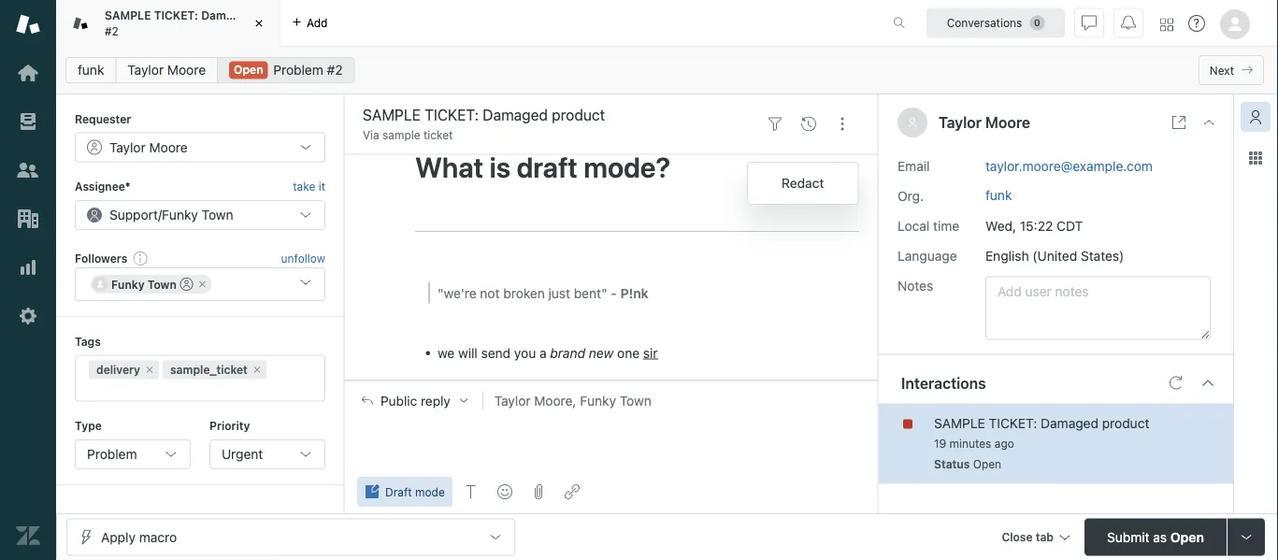 Task type: vqa. For each thing, say whether or not it's contained in the screenshot.
second (current from the top of the Take It! Dialog
no



Task type: describe. For each thing, give the bounding box(es) containing it.
conversations
[[947, 16, 1023, 29]]

what
[[415, 151, 484, 184]]

apply macro
[[101, 529, 177, 545]]

product for sample ticket: damaged product #2
[[256, 9, 300, 22]]

broken
[[503, 286, 545, 301]]

funky inside option
[[111, 278, 145, 291]]

is
[[490, 151, 511, 184]]

admin image
[[16, 304, 40, 328]]

views image
[[16, 109, 40, 134]]

organizations image
[[16, 207, 40, 231]]

taylor moore, funky town button
[[482, 392, 878, 410]]

what is draft mode?
[[415, 151, 671, 184]]

public
[[381, 393, 417, 408]]

tabs tab list
[[56, 0, 874, 47]]

a
[[540, 346, 547, 361]]

followers element
[[75, 268, 325, 301]]

displays possible ticket submission types image
[[1239, 530, 1254, 545]]

ticket: for sample ticket: damaged product #2
[[154, 9, 198, 22]]

sample for sample ticket: damaged product #2
[[105, 9, 151, 22]]

taylor moore link
[[115, 57, 218, 83]]

we
[[438, 346, 455, 361]]

remove image inside funky town option
[[197, 279, 208, 290]]

insert emojis image
[[497, 484, 512, 499]]

Subject field
[[359, 104, 755, 126]]

tags
[[75, 335, 101, 348]]

p!nk
[[621, 286, 649, 301]]

local
[[898, 218, 930, 233]]

customer context image
[[1249, 109, 1264, 124]]

take
[[293, 180, 315, 193]]

remove image for sample_ticket
[[251, 364, 263, 376]]

#2 inside sample ticket: damaged product #2
[[105, 24, 119, 37]]

minutes
[[950, 437, 992, 450]]

apply
[[101, 529, 136, 545]]

requester
[[75, 112, 131, 125]]

new
[[589, 346, 614, 361]]

town for taylor moore, funky town
[[620, 393, 652, 408]]

add
[[307, 16, 328, 29]]

it
[[319, 180, 325, 193]]

public reply button
[[345, 381, 482, 421]]

get started image
[[16, 61, 40, 85]]

button displays agent's chat status as invisible. image
[[1082, 15, 1097, 30]]

open inside sample ticket: damaged product 19 minutes ago status open
[[973, 458, 1002, 471]]

close image inside "tab"
[[250, 14, 268, 33]]

moore inside secondary element
[[167, 62, 206, 78]]

add button
[[281, 0, 339, 46]]

english
[[986, 248, 1029, 263]]

1 vertical spatial moore
[[986, 114, 1031, 131]]

sample ticket: damaged product 19 minutes ago status open
[[934, 415, 1150, 471]]

taylor moore inside secondary element
[[128, 62, 206, 78]]

events image
[[802, 117, 817, 132]]

funk for the bottommost funk link
[[986, 187, 1012, 203]]

tab
[[1036, 531, 1054, 544]]

reporting image
[[16, 255, 40, 280]]

sample
[[383, 129, 421, 142]]

2 vertical spatial open
[[1171, 529, 1205, 545]]

draft mode button
[[357, 477, 452, 507]]

assignee* element
[[75, 200, 325, 230]]

#2 inside secondary element
[[327, 62, 343, 78]]

(united
[[1033, 248, 1078, 263]]

redact
[[782, 176, 824, 191]]

bent"
[[574, 286, 608, 301]]

view more details image
[[1172, 115, 1187, 130]]

followers
[[75, 251, 127, 265]]

support
[[109, 207, 158, 222]]

one
[[617, 346, 640, 361]]

ticket actions image
[[835, 117, 850, 132]]

notifications image
[[1121, 15, 1136, 30]]

problem #2
[[273, 62, 343, 78]]

next
[[1210, 64, 1235, 77]]

close
[[1002, 531, 1033, 544]]

draft
[[385, 485, 412, 499]]

notes
[[898, 278, 934, 293]]

unfollow
[[281, 252, 325, 265]]

email
[[898, 158, 930, 174]]

"we're not broken just bent" - p!nk
[[438, 286, 649, 301]]

15:22
[[1020, 218, 1053, 233]]

brand
[[550, 346, 586, 361]]

macro
[[139, 529, 177, 545]]

taylor inside secondary element
[[128, 62, 164, 78]]

ticket: for sample ticket: damaged product 19 minutes ago status open
[[989, 415, 1038, 431]]

19
[[934, 437, 947, 450]]

urgent button
[[210, 440, 325, 470]]

we will send you a brand new one sir
[[438, 346, 658, 361]]

customers image
[[16, 158, 40, 182]]

open inside secondary element
[[234, 63, 263, 76]]

zendesk products image
[[1161, 18, 1174, 31]]

problem for problem
[[87, 447, 137, 462]]



Task type: locate. For each thing, give the bounding box(es) containing it.
Add user notes text field
[[986, 276, 1211, 340]]

problem inside secondary element
[[273, 62, 323, 78]]

assignee*
[[75, 180, 131, 193]]

town inside option
[[148, 278, 177, 291]]

1 vertical spatial product
[[1102, 415, 1150, 431]]

close tab button
[[994, 519, 1077, 559]]

redact menu item
[[748, 167, 858, 201]]

time
[[933, 218, 960, 233]]

mode
[[415, 485, 445, 499]]

user is an agent image
[[180, 278, 193, 291]]

0 horizontal spatial funk
[[78, 62, 104, 78]]

add link (cmd k) image
[[565, 484, 580, 499]]

2 vertical spatial moore
[[149, 139, 188, 155]]

funk up wed,
[[986, 187, 1012, 203]]

funkytownclown1@gmail.com image
[[93, 277, 108, 292]]

Public reply composer Draft mode text field
[[354, 421, 870, 460]]

1 vertical spatial ticket:
[[989, 415, 1038, 431]]

send
[[481, 346, 511, 361]]

open
[[234, 63, 263, 76], [973, 458, 1002, 471], [1171, 529, 1205, 545]]

0 horizontal spatial town
[[148, 278, 177, 291]]

reply
[[421, 393, 451, 408]]

0 horizontal spatial funk link
[[65, 57, 116, 83]]

#2 up 'taylor moore' link
[[105, 24, 119, 37]]

zendesk image
[[16, 524, 40, 548]]

0 vertical spatial damaged
[[201, 9, 253, 22]]

filter image
[[768, 117, 783, 132]]

0 vertical spatial funk link
[[65, 57, 116, 83]]

1 horizontal spatial funky
[[162, 207, 198, 222]]

delivery
[[96, 363, 140, 377]]

0 horizontal spatial product
[[256, 9, 300, 22]]

ticket: up ago
[[989, 415, 1038, 431]]

funky town
[[111, 278, 177, 291]]

1 vertical spatial problem
[[87, 447, 137, 462]]

funky right support
[[162, 207, 198, 222]]

wed,
[[986, 218, 1017, 233]]

support / funky town
[[109, 207, 233, 222]]

0 horizontal spatial ticket:
[[154, 9, 198, 22]]

close tab
[[1002, 531, 1054, 544]]

sample up minutes
[[934, 415, 986, 431]]

1 horizontal spatial #2
[[327, 62, 343, 78]]

1 vertical spatial damaged
[[1041, 415, 1099, 431]]

user image
[[907, 117, 918, 128], [909, 118, 917, 128]]

1 vertical spatial open
[[973, 458, 1002, 471]]

format text image
[[464, 484, 479, 499]]

funk link
[[65, 57, 116, 83], [986, 187, 1012, 203]]

problem inside popup button
[[87, 447, 137, 462]]

as
[[1154, 529, 1167, 545]]

product inside sample ticket: damaged product #2
[[256, 9, 300, 22]]

damaged
[[201, 9, 253, 22], [1041, 415, 1099, 431]]

remove image right user is an agent icon
[[197, 279, 208, 290]]

19 minutes ago text field
[[934, 437, 1015, 450]]

take it
[[293, 180, 325, 193]]

sir
[[643, 346, 658, 361]]

town left user is an agent icon
[[148, 278, 177, 291]]

1 vertical spatial funky
[[111, 278, 145, 291]]

funk inside secondary element
[[78, 62, 104, 78]]

taylor inside requester element
[[109, 139, 146, 155]]

funk up the requester
[[78, 62, 104, 78]]

moore up the taylor.moore@example.com
[[986, 114, 1031, 131]]

ago
[[995, 437, 1015, 450]]

sample_ticket
[[170, 363, 248, 377]]

taylor moore, funky town
[[495, 393, 652, 408]]

1 horizontal spatial ticket:
[[989, 415, 1038, 431]]

taylor moore inside requester element
[[109, 139, 188, 155]]

0 vertical spatial problem
[[273, 62, 323, 78]]

0 vertical spatial moore
[[167, 62, 206, 78]]

2 vertical spatial taylor moore
[[109, 139, 188, 155]]

remove image
[[197, 279, 208, 290], [144, 364, 155, 376], [251, 364, 263, 376]]

funky for support
[[162, 207, 198, 222]]

1 vertical spatial #2
[[327, 62, 343, 78]]

0 horizontal spatial #2
[[105, 24, 119, 37]]

funk link up the requester
[[65, 57, 116, 83]]

draft mode
[[385, 485, 445, 499]]

apps image
[[1249, 151, 1264, 166]]

moore
[[167, 62, 206, 78], [986, 114, 1031, 131], [149, 139, 188, 155]]

1 vertical spatial sample
[[934, 415, 986, 431]]

problem
[[273, 62, 323, 78], [87, 447, 137, 462]]

2 horizontal spatial funky
[[580, 393, 616, 408]]

product inside sample ticket: damaged product 19 minutes ago status open
[[1102, 415, 1150, 431]]

0 horizontal spatial close image
[[250, 14, 268, 33]]

will
[[458, 346, 478, 361]]

0 vertical spatial town
[[202, 207, 233, 222]]

"we're
[[438, 286, 477, 301]]

0 horizontal spatial open
[[234, 63, 263, 76]]

remove image right "delivery"
[[144, 364, 155, 376]]

unfollow button
[[281, 250, 325, 267]]

town inside assignee* element
[[202, 207, 233, 222]]

org.
[[898, 188, 924, 203]]

funky inside button
[[580, 393, 616, 408]]

1 vertical spatial funk
[[986, 187, 1012, 203]]

damaged inside sample ticket: damaged product 19 minutes ago status open
[[1041, 415, 1099, 431]]

2 horizontal spatial remove image
[[251, 364, 263, 376]]

0 vertical spatial product
[[256, 9, 300, 22]]

taylor.moore@example.com
[[986, 158, 1153, 174]]

tab
[[56, 0, 300, 47]]

moore up support / funky town
[[149, 139, 188, 155]]

0 vertical spatial funk
[[78, 62, 104, 78]]

1 horizontal spatial remove image
[[197, 279, 208, 290]]

remove image for delivery
[[144, 364, 155, 376]]

local time
[[898, 218, 960, 233]]

0 horizontal spatial damaged
[[201, 9, 253, 22]]

0 vertical spatial taylor moore
[[128, 62, 206, 78]]

english (united states)
[[986, 248, 1125, 263]]

1 horizontal spatial funk
[[986, 187, 1012, 203]]

1 vertical spatial funk link
[[986, 187, 1012, 203]]

1 horizontal spatial damaged
[[1041, 415, 1099, 431]]

funk for top funk link
[[78, 62, 104, 78]]

funky
[[162, 207, 198, 222], [111, 278, 145, 291], [580, 393, 616, 408]]

moore,
[[534, 393, 577, 408]]

funky inside assignee* element
[[162, 207, 198, 222]]

1 horizontal spatial sample
[[934, 415, 986, 431]]

language
[[898, 248, 957, 263]]

1 horizontal spatial product
[[1102, 415, 1150, 431]]

submit as open
[[1107, 529, 1205, 545]]

status
[[934, 458, 970, 471]]

you
[[514, 346, 536, 361]]

wed, 15:22 cdt
[[986, 218, 1083, 233]]

interactions
[[902, 374, 986, 392]]

moore inside requester element
[[149, 139, 188, 155]]

ticket: up 'taylor moore' link
[[154, 9, 198, 22]]

2 horizontal spatial town
[[620, 393, 652, 408]]

sample inside sample ticket: damaged product 19 minutes ago status open
[[934, 415, 986, 431]]

sample ticket: damaged product #2
[[105, 9, 300, 37]]

priority
[[210, 420, 250, 433]]

0 horizontal spatial problem
[[87, 447, 137, 462]]

town up public reply composer draft mode text field
[[620, 393, 652, 408]]

#2
[[105, 24, 119, 37], [327, 62, 343, 78]]

close image right view more details image
[[1202, 115, 1217, 130]]

1 horizontal spatial open
[[973, 458, 1002, 471]]

ticket: inside sample ticket: damaged product 19 minutes ago status open
[[989, 415, 1038, 431]]

1 vertical spatial taylor moore
[[939, 114, 1031, 131]]

0 vertical spatial funky
[[162, 207, 198, 222]]

taylor moore
[[128, 62, 206, 78], [939, 114, 1031, 131], [109, 139, 188, 155]]

damaged for sample ticket: damaged product 19 minutes ago status open
[[1041, 415, 1099, 431]]

open left problem #2 on the top left of page
[[234, 63, 263, 76]]

remove image right sample_ticket
[[251, 364, 263, 376]]

funk
[[78, 62, 104, 78], [986, 187, 1012, 203]]

1 vertical spatial close image
[[1202, 115, 1217, 130]]

requester element
[[75, 132, 325, 162]]

0 vertical spatial ticket:
[[154, 9, 198, 22]]

add attachment image
[[531, 484, 546, 499]]

town for support / funky town
[[202, 207, 233, 222]]

product for sample ticket: damaged product 19 minutes ago status open
[[1102, 415, 1150, 431]]

funky down hide composer icon
[[580, 393, 616, 408]]

damaged inside sample ticket: damaged product #2
[[201, 9, 253, 22]]

1 horizontal spatial close image
[[1202, 115, 1217, 130]]

ticket: inside sample ticket: damaged product #2
[[154, 9, 198, 22]]

main element
[[0, 0, 56, 560]]

1 horizontal spatial town
[[202, 207, 233, 222]]

1 horizontal spatial problem
[[273, 62, 323, 78]]

problem down add dropdown button
[[273, 62, 323, 78]]

hide composer image
[[604, 373, 619, 388]]

via
[[363, 129, 379, 142]]

get help image
[[1189, 15, 1206, 32]]

0 vertical spatial open
[[234, 63, 263, 76]]

0 horizontal spatial funky
[[111, 278, 145, 291]]

sample inside sample ticket: damaged product #2
[[105, 9, 151, 22]]

funk link up wed,
[[986, 187, 1012, 203]]

close image left add dropdown button
[[250, 14, 268, 33]]

funky right the funkytownclown1@gmail.com "icon" on the left of page
[[111, 278, 145, 291]]

next button
[[1199, 55, 1265, 85]]

problem button
[[75, 440, 191, 470]]

problem down type
[[87, 447, 137, 462]]

product
[[256, 9, 300, 22], [1102, 415, 1150, 431]]

town inside button
[[620, 393, 652, 408]]

just
[[549, 286, 571, 301]]

0 vertical spatial close image
[[250, 14, 268, 33]]

not
[[480, 286, 500, 301]]

sample up 'taylor moore' link
[[105, 9, 151, 22]]

2 vertical spatial town
[[620, 393, 652, 408]]

take it button
[[293, 177, 325, 196]]

states)
[[1081, 248, 1125, 263]]

2 horizontal spatial open
[[1171, 529, 1205, 545]]

1 vertical spatial town
[[148, 278, 177, 291]]

sample for sample ticket: damaged product 19 minutes ago status open
[[934, 415, 986, 431]]

open right as on the bottom of the page
[[1171, 529, 1205, 545]]

damaged for sample ticket: damaged product #2
[[201, 9, 253, 22]]

2 vertical spatial funky
[[580, 393, 616, 408]]

problem for problem #2
[[273, 62, 323, 78]]

zendesk support image
[[16, 12, 40, 36]]

0 vertical spatial #2
[[105, 24, 119, 37]]

funky for taylor
[[580, 393, 616, 408]]

submit
[[1107, 529, 1150, 545]]

moore down sample ticket: damaged product #2
[[167, 62, 206, 78]]

type
[[75, 420, 102, 433]]

#2 down add
[[327, 62, 343, 78]]

secondary element
[[56, 51, 1279, 89]]

1 horizontal spatial funk link
[[986, 187, 1012, 203]]

0 vertical spatial sample
[[105, 9, 151, 22]]

info on adding followers image
[[133, 251, 148, 266]]

ticket
[[424, 129, 453, 142]]

0 horizontal spatial sample
[[105, 9, 151, 22]]

draft
[[517, 151, 578, 184]]

-
[[611, 286, 617, 301]]

/
[[158, 207, 162, 222]]

close image
[[250, 14, 268, 33], [1202, 115, 1217, 130]]

mode?
[[584, 151, 671, 184]]

urgent
[[222, 447, 263, 462]]

public reply
[[381, 393, 451, 408]]

funky town option
[[91, 275, 212, 294]]

open down 19 minutes ago text field
[[973, 458, 1002, 471]]

tab containing sample ticket: damaged product
[[56, 0, 300, 47]]

0 horizontal spatial remove image
[[144, 364, 155, 376]]

town right /
[[202, 207, 233, 222]]

sample
[[105, 9, 151, 22], [934, 415, 986, 431]]

via sample ticket
[[363, 129, 453, 142]]

cdt
[[1057, 218, 1083, 233]]

taylor inside button
[[495, 393, 531, 408]]



